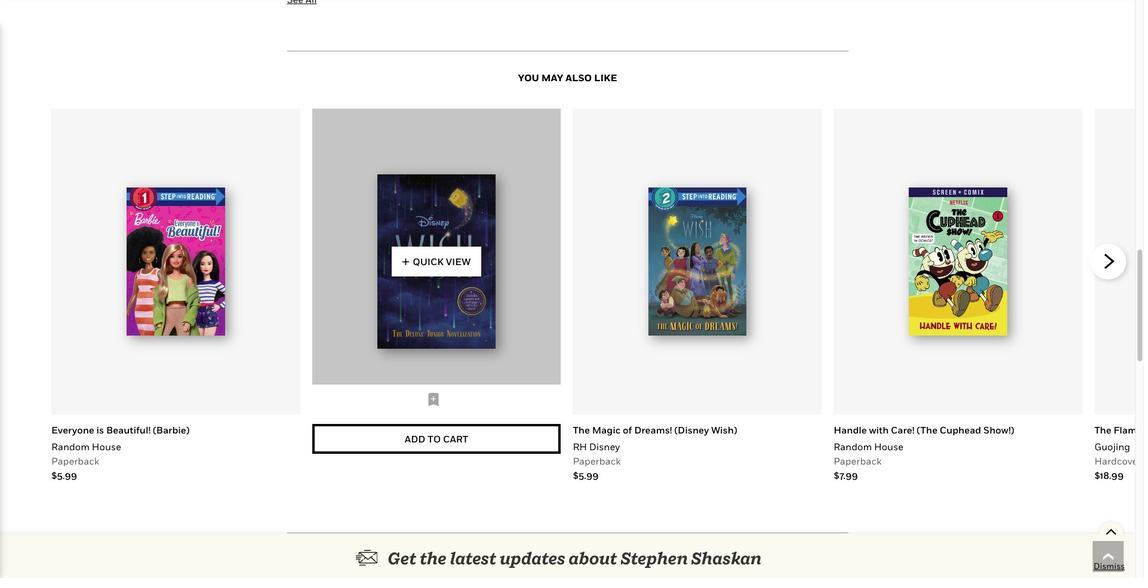 Task type: locate. For each thing, give the bounding box(es) containing it.
house down is
[[92, 441, 121, 453]]

2 horizontal spatial paperback
[[834, 455, 882, 467]]

3 paperback from the left
[[834, 455, 882, 467]]

random inside everyone is beautiful! (barbie) random house paperback $5.99
[[51, 441, 90, 453]]

the inside "the flamin guojing hardcover $18.99"
[[1095, 424, 1112, 436]]

everyone
[[51, 424, 94, 436]]

1 random from the left
[[51, 441, 90, 453]]

random down handle
[[834, 441, 872, 453]]

0 horizontal spatial house
[[92, 441, 121, 453]]

house down "with"
[[874, 441, 904, 453]]

paperback down disney
[[573, 455, 621, 467]]

cuphead
[[940, 424, 982, 436]]

magic
[[592, 424, 621, 436]]

$5.99 down everyone
[[51, 470, 77, 482]]

0 horizontal spatial paperback
[[51, 455, 99, 467]]

book cover image for the magic of dreams! (disney wish) rh disney paperback $5.99
[[648, 188, 747, 336]]

also
[[566, 72, 592, 84]]

show!)
[[984, 424, 1015, 436]]

about
[[569, 548, 617, 568]]

the
[[573, 424, 590, 436], [1095, 424, 1112, 436]]

quick
[[413, 256, 444, 267]]

$5.99
[[51, 470, 77, 482], [573, 470, 599, 482]]

0 horizontal spatial $5.99
[[51, 470, 77, 482]]

by
[[543, 554, 556, 566]]

1 paperback from the left
[[51, 455, 99, 467]]

2 paperback from the left
[[573, 455, 621, 467]]

2 $5.99 from the left
[[573, 470, 599, 482]]

paperback inside the magic of dreams! (disney wish) rh disney paperback $5.99
[[573, 455, 621, 467]]

1 horizontal spatial random
[[834, 441, 872, 453]]

random
[[51, 441, 90, 453], [834, 441, 872, 453]]

2 house from the left
[[874, 441, 904, 453]]

disney
[[589, 441, 620, 453]]

paperback
[[51, 455, 99, 467], [573, 455, 621, 467], [834, 455, 882, 467]]

1 house from the left
[[92, 441, 121, 453]]

the for the flamin guojing hardcover $18.99
[[1095, 424, 1112, 436]]

house
[[92, 441, 121, 453], [874, 441, 904, 453]]

the for the magic of dreams! (disney wish) rh disney paperback $5.99
[[573, 424, 590, 436]]

the magic of dreams! (disney wish) rh disney paperback $5.99
[[573, 424, 737, 482]]

paperback down everyone
[[51, 455, 99, 467]]

random down everyone
[[51, 441, 90, 453]]

(the
[[917, 424, 938, 436]]

add to cart
[[405, 433, 468, 445]]

2 random from the left
[[834, 441, 872, 453]]

1 $5.99 from the left
[[51, 470, 77, 482]]

1 horizontal spatial paperback
[[573, 455, 621, 467]]

the inside the magic of dreams! (disney wish) rh disney paperback $5.99
[[573, 424, 590, 436]]

the up rh
[[573, 424, 590, 436]]

2 the from the left
[[1095, 424, 1112, 436]]

book cover image
[[378, 174, 496, 349], [127, 188, 225, 336], [909, 188, 1008, 336], [648, 188, 747, 336]]

paperback inside everyone is beautiful! (barbie) random house paperback $5.99
[[51, 455, 99, 467]]

$5.99 down rh
[[573, 470, 599, 482]]

0 horizontal spatial the
[[573, 424, 590, 436]]

1 the from the left
[[573, 424, 590, 436]]

with
[[869, 424, 889, 436]]

paperback up $7.99
[[834, 455, 882, 467]]

get
[[388, 548, 417, 568]]

book cover image for handle with care! (the cuphead show!) random house paperback $7.99
[[909, 188, 1008, 336]]

inspired by your browsing
[[493, 554, 643, 566]]

1 horizontal spatial the
[[1095, 424, 1112, 436]]

handle
[[834, 424, 867, 436]]

like
[[594, 72, 617, 84]]

$5.99 inside the magic of dreams! (disney wish) rh disney paperback $5.99
[[573, 470, 599, 482]]

1 horizontal spatial $5.99
[[573, 470, 599, 482]]

dismiss link
[[1094, 560, 1125, 572]]

1 horizontal spatial house
[[874, 441, 904, 453]]

the up guojing
[[1095, 424, 1112, 436]]

house inside everyone is beautiful! (barbie) random house paperback $5.99
[[92, 441, 121, 453]]

paperback inside handle with care! (the cuphead show!) random house paperback $7.99
[[834, 455, 882, 467]]

cart
[[443, 433, 468, 445]]

0 horizontal spatial random
[[51, 441, 90, 453]]

your
[[558, 554, 586, 566]]

rh
[[573, 441, 587, 453]]



Task type: vqa. For each thing, say whether or not it's contained in the screenshot.
the bottommost PUBLISHING
no



Task type: describe. For each thing, give the bounding box(es) containing it.
$7.99
[[834, 470, 858, 482]]

house inside handle with care! (the cuphead show!) random house paperback $7.99
[[874, 441, 904, 453]]

shaskan
[[691, 548, 762, 568]]

expand/collapse sign up banner image
[[1106, 522, 1117, 540]]

paperback for $7.99
[[834, 455, 882, 467]]

$18.99
[[1095, 470, 1124, 482]]

care!
[[891, 424, 915, 436]]

wish)
[[711, 424, 737, 436]]

hardcover
[[1095, 455, 1142, 467]]

paperback for $5.99
[[573, 455, 621, 467]]

get the latest updates about stephen shaskan
[[388, 548, 762, 568]]

updates
[[500, 548, 566, 568]]

(barbie)
[[153, 424, 190, 436]]

guojing
[[1095, 441, 1131, 453]]

(disney
[[675, 424, 709, 436]]

everyone is beautiful! (barbie) random house paperback $5.99
[[51, 424, 190, 482]]

add
[[405, 433, 426, 445]]

to
[[428, 433, 441, 445]]

the
[[420, 548, 447, 568]]

the flamin guojing hardcover $18.99
[[1095, 424, 1144, 482]]

$5.99 inside everyone is beautiful! (barbie) random house paperback $5.99
[[51, 470, 77, 482]]

stephen
[[621, 548, 688, 568]]

is
[[96, 424, 104, 436]]

dreams!
[[634, 424, 672, 436]]

view
[[446, 256, 471, 267]]

may
[[542, 72, 563, 84]]

beautiful!
[[106, 424, 151, 436]]

quick view
[[413, 256, 471, 267]]

random inside handle with care! (the cuphead show!) random house paperback $7.99
[[834, 441, 872, 453]]

browsing
[[588, 554, 643, 566]]

inspired
[[493, 554, 540, 566]]

of
[[623, 424, 632, 436]]

dismiss
[[1094, 561, 1125, 571]]

add to cart button
[[312, 424, 561, 454]]

latest
[[450, 548, 497, 568]]

handle with care! (the cuphead show!) random house paperback $7.99
[[834, 424, 1015, 482]]

you may also like
[[518, 72, 617, 84]]

book cover image for everyone is beautiful! (barbie) random house paperback $5.99
[[127, 188, 225, 336]]

flamin
[[1114, 424, 1144, 436]]

you
[[518, 72, 539, 84]]



